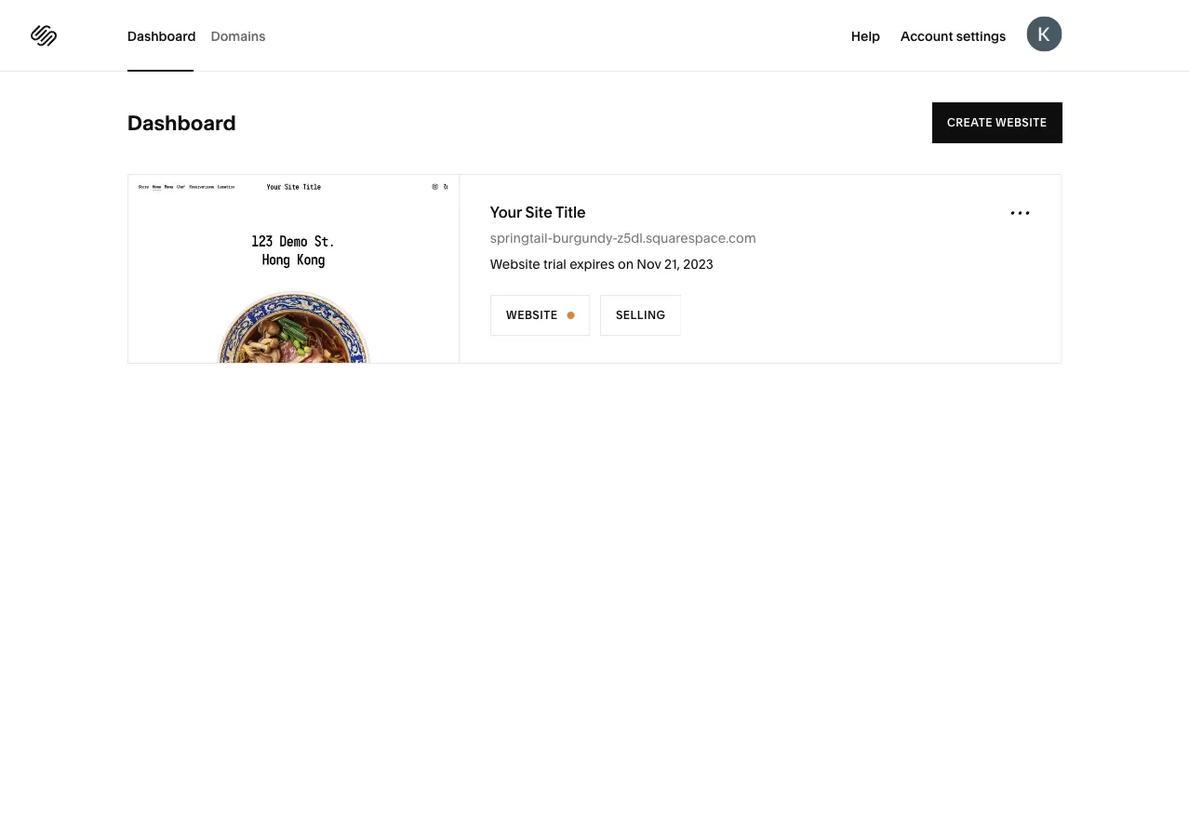 Task type: locate. For each thing, give the bounding box(es) containing it.
website down springtail-
[[490, 256, 540, 272]]

go
[[247, 262, 266, 276]]

website down trial
[[506, 309, 558, 322]]

2 dashboard from the top
[[127, 110, 236, 135]]

1 horizontal spatial website
[[996, 116, 1047, 129]]

dashboard inside tab list
[[127, 28, 196, 44]]

create website
[[947, 116, 1047, 129]]

help
[[851, 28, 880, 44]]

website for website
[[506, 309, 558, 322]]

1 dashboard from the top
[[127, 28, 196, 44]]

1 vertical spatial website
[[288, 262, 339, 276]]

1 vertical spatial dashboard
[[127, 110, 236, 135]]

21,
[[664, 256, 680, 272]]

0 vertical spatial website
[[490, 256, 540, 272]]

website
[[490, 256, 540, 272], [506, 309, 558, 322]]

site
[[525, 203, 553, 221]]

0 vertical spatial dashboard
[[127, 28, 196, 44]]

1 vertical spatial website
[[506, 309, 558, 322]]

0 vertical spatial website
[[996, 116, 1047, 129]]

website right create
[[996, 116, 1047, 129]]

dashboard down "dashboard" button
[[127, 110, 236, 135]]

go to website button
[[233, 249, 354, 290]]

0 horizontal spatial website
[[288, 262, 339, 276]]

website
[[996, 116, 1047, 129], [288, 262, 339, 276]]

z5dl.squarespace.com
[[617, 230, 756, 246]]

dashboard
[[127, 28, 196, 44], [127, 110, 236, 135]]

tab list
[[127, 0, 281, 72]]

website right to
[[288, 262, 339, 276]]

go to website
[[247, 262, 339, 276]]

your site title link
[[490, 202, 586, 222]]

dashboard left domains
[[127, 28, 196, 44]]

website inside website link
[[506, 309, 558, 322]]



Task type: vqa. For each thing, say whether or not it's contained in the screenshot.
'Delete' button
no



Task type: describe. For each thing, give the bounding box(es) containing it.
nov
[[637, 256, 661, 272]]

help link
[[851, 26, 880, 44]]

account
[[901, 28, 953, 44]]

burgundy-
[[553, 230, 617, 246]]

create website link
[[932, 102, 1062, 143]]

go to website link
[[128, 175, 460, 363]]

springtail-burgundy-z5dl.squarespace.com
[[490, 230, 756, 246]]

2023
[[683, 256, 714, 272]]

dashboard button
[[127, 0, 196, 72]]

account settings
[[901, 28, 1006, 44]]

your site title
[[490, 203, 586, 221]]

your
[[490, 203, 522, 221]]

selling link
[[600, 295, 682, 336]]

website link
[[490, 295, 590, 336]]

to
[[269, 262, 285, 276]]

selling
[[616, 309, 666, 322]]

website inside 'button'
[[288, 262, 339, 276]]

springtail-
[[490, 230, 553, 246]]

website for website trial expires on nov 21, 2023
[[490, 256, 540, 272]]

website trial expires on nov 21, 2023
[[490, 256, 714, 272]]

expires
[[570, 256, 615, 272]]

trial
[[544, 256, 567, 272]]

domains
[[211, 28, 266, 44]]

account settings link
[[901, 26, 1006, 44]]

on
[[618, 256, 634, 272]]

title
[[556, 203, 586, 221]]

create
[[947, 116, 993, 129]]

tab list containing dashboard
[[127, 0, 281, 72]]

settings
[[956, 28, 1006, 44]]

domains button
[[211, 0, 266, 72]]



